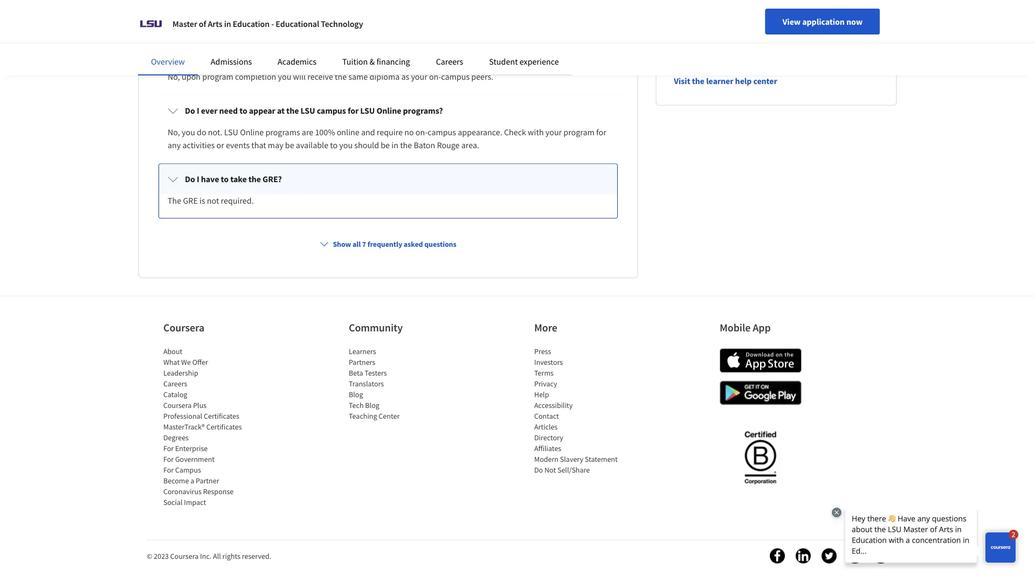 Task type: vqa. For each thing, say whether or not it's contained in the screenshot.
The GRE is not required.
yes



Task type: locate. For each thing, give the bounding box(es) containing it.
1 horizontal spatial your
[[546, 127, 562, 138]]

the right 'take' at the left top of the page
[[249, 174, 261, 185]]

all
[[213, 552, 221, 562]]

list for coursera
[[163, 346, 255, 508]]

1 vertical spatial for
[[597, 127, 607, 138]]

careers
[[436, 56, 464, 67], [163, 379, 187, 389]]

2 list from the left
[[349, 346, 441, 422]]

become a partner link
[[163, 476, 219, 486]]

louisiana state university logo image
[[138, 11, 164, 37]]

online up require
[[377, 106, 402, 116]]

coursera plus link
[[163, 401, 207, 411]]

1 list from the left
[[163, 346, 255, 508]]

1 horizontal spatial on-
[[429, 72, 442, 83]]

the inside the visit the learner help center link
[[693, 76, 705, 87]]

0 vertical spatial campus
[[442, 72, 470, 83]]

take
[[230, 174, 247, 185]]

careers left student
[[436, 56, 464, 67]]

visit the learner help center
[[674, 76, 778, 87]]

online inside no, you do not. lsu online programs are 100% online and require no on-campus appearance. check with your program for any activities or events that may be available to you should be in the baton rouge area.
[[240, 127, 264, 138]]

2 horizontal spatial list
[[535, 346, 626, 476]]

coursera
[[163, 321, 205, 335], [163, 401, 192, 411], [170, 552, 199, 562]]

lsu up events
[[224, 127, 238, 138]]

to inside no, you do not. lsu online programs are 100% online and require no on-campus appearance. check with your program for any activities or events that may be available to you should be in the baton rouge area.
[[330, 140, 338, 151]]

accessibility
[[535, 401, 573, 411]]

be down require
[[381, 140, 390, 151]]

campus
[[442, 72, 470, 83], [317, 106, 346, 116], [428, 127, 456, 138]]

you
[[278, 72, 292, 83], [182, 127, 195, 138], [340, 140, 353, 151]]

1 no, from the top
[[168, 72, 180, 83]]

do left "not"
[[535, 466, 543, 475]]

1 horizontal spatial you
[[278, 72, 292, 83]]

2 no, from the top
[[168, 127, 180, 138]]

1 vertical spatial your
[[546, 127, 562, 138]]

1 vertical spatial in
[[392, 140, 399, 151]]

0 vertical spatial in
[[224, 18, 231, 29]]

on- inside no, you do not. lsu online programs are 100% online and require no on-campus appearance. check with your program for any activities or events that may be available to you should be in the baton rouge area.
[[416, 127, 428, 138]]

for inside no, you do not. lsu online programs are 100% online and require no on-campus appearance. check with your program for any activities or events that may be available to you should be in the baton rouge area.
[[597, 127, 607, 138]]

lsu
[[256, 50, 271, 61], [301, 106, 315, 116], [361, 106, 375, 116], [224, 127, 238, 138]]

1 horizontal spatial program
[[564, 127, 595, 138]]

your inside no, you do not. lsu online programs are 100% online and require no on-campus appearance. check with your program for any activities or events that may be available to you should be in the baton rouge area.
[[546, 127, 562, 138]]

for down degrees
[[163, 444, 174, 454]]

coronavirus response link
[[163, 487, 234, 497]]

in down require
[[392, 140, 399, 151]]

coronavirus
[[163, 487, 202, 497]]

learners
[[349, 347, 376, 357]]

0 horizontal spatial on-
[[416, 127, 428, 138]]

0 vertical spatial online
[[377, 106, 402, 116]]

careers link
[[436, 56, 464, 67], [163, 379, 187, 389]]

for
[[348, 106, 359, 116], [597, 127, 607, 138]]

no
[[405, 127, 414, 138]]

careers link left student
[[436, 56, 464, 67]]

2 i from the top
[[197, 174, 199, 185]]

blog
[[349, 390, 363, 400], [365, 401, 380, 411]]

campus inside dropdown button
[[317, 106, 346, 116]]

my
[[201, 50, 213, 61]]

technology
[[321, 18, 363, 29]]

accessibility link
[[535, 401, 573, 411]]

0 vertical spatial program
[[202, 72, 233, 83]]

impact
[[184, 498, 206, 508]]

a
[[191, 476, 194, 486]]

0 horizontal spatial online
[[240, 127, 264, 138]]

frequently
[[368, 240, 403, 249]]

program down "admissions"
[[202, 72, 233, 83]]

2 be from the left
[[381, 140, 390, 151]]

0 horizontal spatial list
[[163, 346, 255, 508]]

coursera up about link
[[163, 321, 205, 335]]

list containing press
[[535, 346, 626, 476]]

0 vertical spatial no,
[[168, 72, 180, 83]]

slavery
[[560, 455, 584, 464]]

the right at
[[287, 106, 299, 116]]

1 vertical spatial coursera
[[163, 401, 192, 411]]

do inside press investors terms privacy help accessibility contact articles directory affiliates modern slavery statement do not sell/share
[[535, 466, 543, 475]]

2 horizontal spatial to
[[330, 140, 338, 151]]

1 vertical spatial to
[[330, 140, 338, 151]]

certificates up the mastertrack® certificates "link" at the left bottom of the page
[[204, 412, 240, 421]]

to down 100%
[[330, 140, 338, 151]]

2 vertical spatial coursera
[[170, 552, 199, 562]]

inc.
[[200, 552, 212, 562]]

will my degree say lsu online? button
[[159, 40, 618, 71]]

to inside dropdown button
[[221, 174, 229, 185]]

list containing about
[[163, 346, 255, 508]]

1 vertical spatial on-
[[416, 127, 428, 138]]

careers link up catalog
[[163, 379, 187, 389]]

on- right the as
[[429, 72, 442, 83]]

0 horizontal spatial you
[[182, 127, 195, 138]]

blog up 'teaching center' link at left
[[365, 401, 380, 411]]

coursera instagram image
[[874, 549, 889, 564]]

in inside no, you do not. lsu online programs are 100% online and require no on-campus appearance. check with your program for any activities or events that may be available to you should be in the baton rouge area.
[[392, 140, 399, 151]]

certificates
[[204, 412, 240, 421], [206, 422, 242, 432]]

mastertrack® certificates link
[[163, 422, 242, 432]]

affiliates
[[535, 444, 562, 454]]

overview
[[151, 56, 185, 67]]

0 horizontal spatial blog
[[349, 390, 363, 400]]

lsu right say on the top of page
[[256, 50, 271, 61]]

1 i from the top
[[197, 106, 199, 116]]

list containing learners
[[349, 346, 441, 422]]

0 vertical spatial your
[[411, 72, 428, 83]]

0 vertical spatial you
[[278, 72, 292, 83]]

no, upon program completion you will receive the same diploma as your on-campus peers.
[[168, 72, 494, 83]]

no, inside no, you do not. lsu online programs are 100% online and require no on-campus appearance. check with your program for any activities or events that may be available to you should be in the baton rouge area.
[[168, 127, 180, 138]]

do
[[185, 106, 195, 116], [185, 174, 195, 185], [535, 466, 543, 475]]

overview link
[[151, 56, 185, 67]]

do i ever need to appear at the lsu campus for lsu online programs? button
[[159, 96, 618, 126]]

campus inside no, you do not. lsu online programs are 100% online and require no on-campus appearance. check with your program for any activities or events that may be available to you should be in the baton rouge area.
[[428, 127, 456, 138]]

for up become
[[163, 466, 174, 475]]

1 vertical spatial online
[[240, 127, 264, 138]]

1 horizontal spatial blog
[[365, 401, 380, 411]]

blog link
[[349, 390, 363, 400]]

you down online
[[340, 140, 353, 151]]

blog up tech
[[349, 390, 363, 400]]

not.
[[208, 127, 223, 138]]

the right visit
[[693, 76, 705, 87]]

the down no
[[400, 140, 412, 151]]

all
[[353, 240, 361, 249]]

admissions link
[[211, 56, 252, 67]]

0 horizontal spatial to
[[221, 174, 229, 185]]

rouge
[[437, 140, 460, 151]]

1 horizontal spatial careers
[[436, 56, 464, 67]]

1 vertical spatial no,
[[168, 127, 180, 138]]

no, for no, upon program completion you will receive the same diploma as your on-campus peers.
[[168, 72, 180, 83]]

1 vertical spatial campus
[[317, 106, 346, 116]]

the
[[335, 72, 347, 83], [693, 76, 705, 87], [287, 106, 299, 116], [400, 140, 412, 151], [249, 174, 261, 185]]

do left the ever
[[185, 106, 195, 116]]

1 horizontal spatial be
[[381, 140, 390, 151]]

2 vertical spatial do
[[535, 466, 543, 475]]

0 vertical spatial i
[[197, 106, 199, 116]]

do i have to take the gre? button
[[159, 165, 618, 195]]

program right with on the right of the page
[[564, 127, 595, 138]]

professional
[[163, 412, 202, 421]]

teaching center link
[[349, 412, 400, 421]]

i inside dropdown button
[[197, 106, 199, 116]]

arts
[[208, 18, 223, 29]]

learners link
[[349, 347, 376, 357]]

required.
[[221, 196, 254, 207]]

1 horizontal spatial list
[[349, 346, 441, 422]]

academics link
[[278, 56, 317, 67]]

1 horizontal spatial to
[[240, 106, 247, 116]]

0 horizontal spatial for
[[348, 106, 359, 116]]

activities
[[183, 140, 215, 151]]

terms link
[[535, 368, 554, 378]]

coursera left inc.
[[170, 552, 199, 562]]

0 vertical spatial to
[[240, 106, 247, 116]]

2023
[[154, 552, 169, 562]]

campus up rouge
[[428, 127, 456, 138]]

1 horizontal spatial online
[[377, 106, 402, 116]]

0 vertical spatial for
[[348, 106, 359, 116]]

1 vertical spatial i
[[197, 174, 199, 185]]

any
[[168, 140, 181, 151]]

you left will
[[278, 72, 292, 83]]

1 horizontal spatial for
[[597, 127, 607, 138]]

2 vertical spatial you
[[340, 140, 353, 151]]

0 horizontal spatial careers link
[[163, 379, 187, 389]]

upon
[[182, 72, 201, 83]]

list for community
[[349, 346, 441, 422]]

3 list from the left
[[535, 346, 626, 476]]

1 vertical spatial do
[[185, 174, 195, 185]]

2 vertical spatial to
[[221, 174, 229, 185]]

in right arts
[[224, 18, 231, 29]]

online up that
[[240, 127, 264, 138]]

teaching
[[349, 412, 377, 421]]

0 horizontal spatial careers
[[163, 379, 187, 389]]

catalog
[[163, 390, 188, 400]]

2 vertical spatial for
[[163, 466, 174, 475]]

ever
[[201, 106, 218, 116]]

online
[[377, 106, 402, 116], [240, 127, 264, 138]]

1 vertical spatial careers link
[[163, 379, 187, 389]]

do inside dropdown button
[[185, 106, 195, 116]]

program inside no, you do not. lsu online programs are 100% online and require no on-campus appearance. check with your program for any activities or events that may be available to you should be in the baton rouge area.
[[564, 127, 595, 138]]

plus
[[193, 401, 207, 411]]

your right the as
[[411, 72, 428, 83]]

now
[[847, 16, 863, 27]]

0 vertical spatial do
[[185, 106, 195, 116]]

more
[[535, 321, 558, 335]]

offer
[[192, 358, 208, 367]]

require
[[377, 127, 403, 138]]

translators link
[[349, 379, 384, 389]]

campus up 100%
[[317, 106, 346, 116]]

on- right no
[[416, 127, 428, 138]]

to right need
[[240, 106, 247, 116]]

0 horizontal spatial be
[[285, 140, 294, 151]]

peers.
[[472, 72, 494, 83]]

may
[[268, 140, 284, 151]]

coursera twitter image
[[822, 549, 837, 564]]

careers up catalog
[[163, 379, 187, 389]]

for up the for campus link
[[163, 455, 174, 464]]

you left the do
[[182, 127, 195, 138]]

appear
[[249, 106, 276, 116]]

i inside dropdown button
[[197, 174, 199, 185]]

no, up any
[[168, 127, 180, 138]]

be right may
[[285, 140, 294, 151]]

list for more
[[535, 346, 626, 476]]

online
[[337, 127, 360, 138]]

certificates down the professional certificates link
[[206, 422, 242, 432]]

your right with on the right of the page
[[546, 127, 562, 138]]

coursera down catalog link in the bottom left of the page
[[163, 401, 192, 411]]

will
[[293, 72, 306, 83]]

0 vertical spatial on-
[[429, 72, 442, 83]]

press investors terms privacy help accessibility contact articles directory affiliates modern slavery statement do not sell/share
[[535, 347, 618, 475]]

do inside dropdown button
[[185, 174, 195, 185]]

1 be from the left
[[285, 140, 294, 151]]

gre
[[183, 196, 198, 207]]

completion
[[235, 72, 276, 83]]

i left the have at the top left
[[197, 174, 199, 185]]

no, down overview link
[[168, 72, 180, 83]]

to left 'take' at the left top of the page
[[221, 174, 229, 185]]

1 vertical spatial for
[[163, 455, 174, 464]]

1 vertical spatial you
[[182, 127, 195, 138]]

2 vertical spatial campus
[[428, 127, 456, 138]]

1 horizontal spatial in
[[392, 140, 399, 151]]

for
[[163, 444, 174, 454], [163, 455, 174, 464], [163, 466, 174, 475]]

1 horizontal spatial careers link
[[436, 56, 464, 67]]

i left the ever
[[197, 106, 199, 116]]

student
[[490, 56, 518, 67]]

beta
[[349, 368, 363, 378]]

0 vertical spatial for
[[163, 444, 174, 454]]

©
[[147, 552, 152, 562]]

logo of certified b corporation image
[[739, 426, 783, 490]]

the inside no, you do not. lsu online programs are 100% online and require no on-campus appearance. check with your program for any activities or events that may be available to you should be in the baton rouge area.
[[400, 140, 412, 151]]

list
[[163, 346, 255, 508], [349, 346, 441, 422], [535, 346, 626, 476]]

coursera linkedin image
[[796, 549, 811, 564]]

campus left peers.
[[442, 72, 470, 83]]

1 vertical spatial careers
[[163, 379, 187, 389]]

do left the have at the top left
[[185, 174, 195, 185]]

to inside dropdown button
[[240, 106, 247, 116]]

do for do i have to take the gre?
[[185, 174, 195, 185]]

0 horizontal spatial your
[[411, 72, 428, 83]]

leadership
[[163, 368, 198, 378]]

1 vertical spatial program
[[564, 127, 595, 138]]



Task type: describe. For each thing, give the bounding box(es) containing it.
partners link
[[349, 358, 376, 367]]

1 vertical spatial blog
[[365, 401, 380, 411]]

100%
[[315, 127, 335, 138]]

what we offer link
[[163, 358, 208, 367]]

modern
[[535, 455, 559, 464]]

coursera facebook image
[[770, 549, 786, 564]]

contact link
[[535, 412, 559, 421]]

mobile
[[720, 321, 751, 335]]

investors
[[535, 358, 563, 367]]

3 for from the top
[[163, 466, 174, 475]]

center
[[754, 76, 778, 87]]

same
[[349, 72, 368, 83]]

as
[[402, 72, 410, 83]]

student experience link
[[490, 56, 559, 67]]

0 vertical spatial certificates
[[204, 412, 240, 421]]

appearance.
[[458, 127, 503, 138]]

have
[[201, 174, 219, 185]]

modern slavery statement link
[[535, 455, 618, 464]]

receive
[[308, 72, 333, 83]]

directory link
[[535, 433, 564, 443]]

no, you do not. lsu online programs are 100% online and require no on-campus appearance. check with your program for any activities or events that may be available to you should be in the baton rouge area.
[[168, 127, 607, 151]]

degree
[[214, 50, 240, 61]]

1 vertical spatial certificates
[[206, 422, 242, 432]]

we
[[181, 358, 191, 367]]

0 horizontal spatial in
[[224, 18, 231, 29]]

for inside dropdown button
[[348, 106, 359, 116]]

should
[[355, 140, 379, 151]]

rights
[[223, 552, 241, 562]]

questions
[[425, 240, 457, 249]]

reserved.
[[242, 552, 271, 562]]

contact
[[535, 412, 559, 421]]

professional certificates link
[[163, 412, 240, 421]]

download on the app store image
[[720, 349, 802, 373]]

investors link
[[535, 358, 563, 367]]

about link
[[163, 347, 183, 357]]

careers inside about what we offer leadership careers catalog coursera plus professional certificates mastertrack® certificates degrees for enterprise for government for campus become a partner coronavirus response social impact
[[163, 379, 187, 389]]

become
[[163, 476, 189, 486]]

view application now
[[783, 16, 863, 27]]

view application now button
[[766, 9, 881, 35]]

2 horizontal spatial you
[[340, 140, 353, 151]]

are
[[302, 127, 314, 138]]

coursera inside about what we offer leadership careers catalog coursera plus professional certificates mastertrack® certificates degrees for enterprise for government for campus become a partner coronavirus response social impact
[[163, 401, 192, 411]]

the inside do i have to take the gre? dropdown button
[[249, 174, 261, 185]]

what
[[163, 358, 180, 367]]

app
[[753, 321, 771, 335]]

baton
[[414, 140, 436, 151]]

the left same
[[335, 72, 347, 83]]

0 vertical spatial coursera
[[163, 321, 205, 335]]

online inside dropdown button
[[377, 106, 402, 116]]

tech blog link
[[349, 401, 380, 411]]

do i have to take the gre?
[[185, 174, 282, 185]]

for government link
[[163, 455, 215, 464]]

lsu inside no, you do not. lsu online programs are 100% online and require no on-campus appearance. check with your program for any activities or events that may be available to you should be in the baton rouge area.
[[224, 127, 238, 138]]

not
[[545, 466, 556, 475]]

do for do i ever need to appear at the lsu campus for lsu online programs?
[[185, 106, 195, 116]]

for enterprise link
[[163, 444, 208, 454]]

and
[[361, 127, 375, 138]]

tuition & financing link
[[343, 56, 410, 67]]

center
[[379, 412, 400, 421]]

master
[[173, 18, 197, 29]]

show all 7 frequently asked questions button
[[316, 235, 461, 254]]

for campus link
[[163, 466, 201, 475]]

do not sell/share link
[[535, 466, 590, 475]]

lsu inside will my degree say lsu online? 'dropdown button'
[[256, 50, 271, 61]]

do i ever need to appear at the lsu campus for lsu online programs?
[[185, 106, 443, 116]]

lsu up are
[[301, 106, 315, 116]]

2 for from the top
[[163, 455, 174, 464]]

affiliates link
[[535, 444, 562, 454]]

community
[[349, 321, 403, 335]]

0 horizontal spatial program
[[202, 72, 233, 83]]

i for have
[[197, 174, 199, 185]]

need
[[219, 106, 238, 116]]

visit the learner help center link
[[674, 75, 778, 88]]

coursera youtube image
[[848, 549, 863, 564]]

press link
[[535, 347, 552, 357]]

is
[[200, 196, 205, 207]]

help
[[535, 390, 549, 400]]

or
[[217, 140, 224, 151]]

0 vertical spatial careers link
[[436, 56, 464, 67]]

0 vertical spatial blog
[[349, 390, 363, 400]]

will my degree say lsu online?
[[185, 50, 301, 61]]

area.
[[462, 140, 480, 151]]

enterprise
[[175, 444, 208, 454]]

beta testers link
[[349, 368, 387, 378]]

press
[[535, 347, 552, 357]]

lsu up and
[[361, 106, 375, 116]]

1 for from the top
[[163, 444, 174, 454]]

diploma
[[370, 72, 400, 83]]

no, for no, you do not. lsu online programs are 100% online and require no on-campus appearance. check with your program for any activities or events that may be available to you should be in the baton rouge area.
[[168, 127, 180, 138]]

tech
[[349, 401, 364, 411]]

&
[[370, 56, 375, 67]]

0 vertical spatial careers
[[436, 56, 464, 67]]

admissions
[[211, 56, 252, 67]]

show all 7 frequently asked questions
[[333, 240, 457, 249]]

the inside the do i ever need to appear at the lsu campus for lsu online programs? dropdown button
[[287, 106, 299, 116]]

collapsed list
[[156, 38, 620, 222]]

learners partners beta testers translators blog tech blog teaching center
[[349, 347, 400, 421]]

mobile app
[[720, 321, 771, 335]]

not
[[207, 196, 219, 207]]

privacy link
[[535, 379, 558, 389]]

articles link
[[535, 422, 558, 432]]

online?
[[273, 50, 301, 61]]

tuition & financing
[[343, 56, 410, 67]]

i for ever
[[197, 106, 199, 116]]

degrees link
[[163, 433, 189, 443]]

testers
[[365, 368, 387, 378]]

partners
[[349, 358, 376, 367]]

get it on google play image
[[720, 381, 802, 406]]

privacy
[[535, 379, 558, 389]]

check
[[504, 127, 527, 138]]

events
[[226, 140, 250, 151]]



